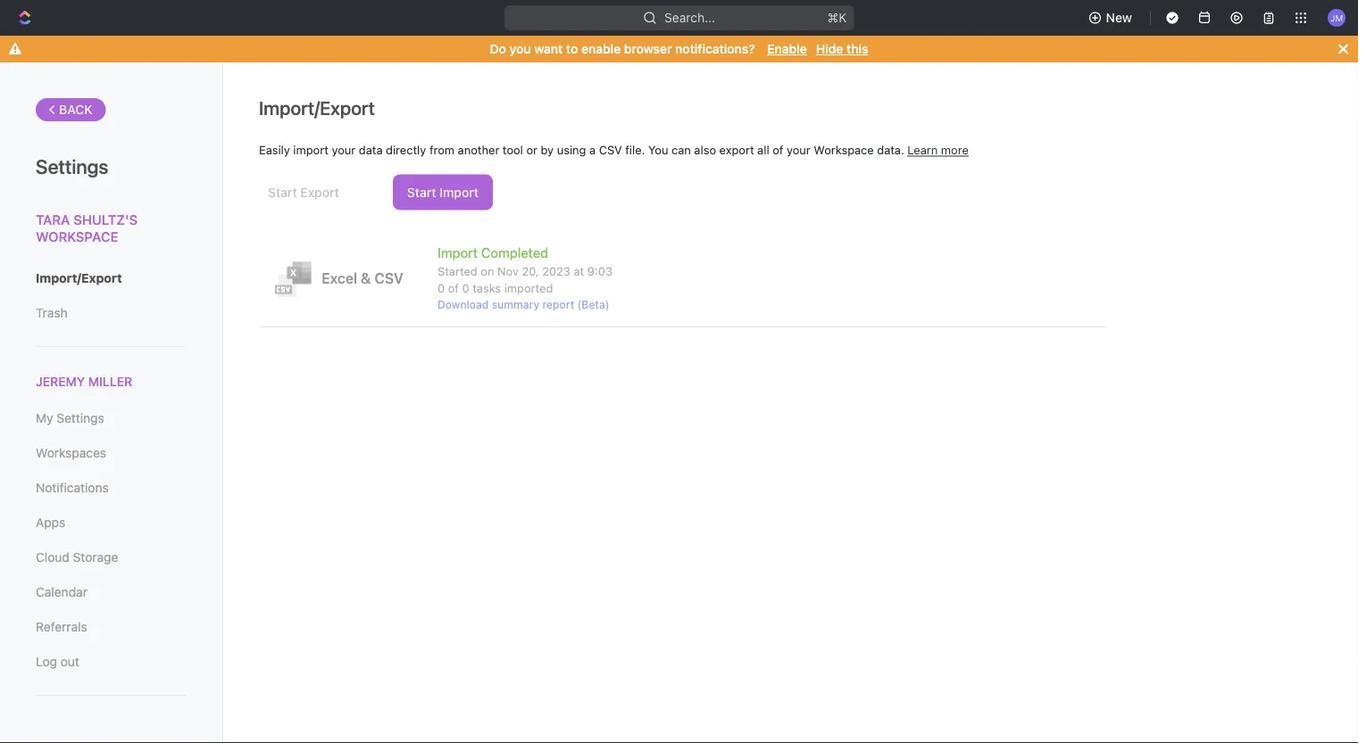 Task type: locate. For each thing, give the bounding box(es) containing it.
2023
[[542, 264, 571, 278]]

hide
[[816, 42, 843, 56]]

start import button
[[393, 175, 493, 210]]

0 vertical spatial csv
[[599, 143, 622, 156]]

settings
[[36, 155, 108, 178], [57, 411, 104, 426]]

completed
[[481, 245, 548, 261]]

summary
[[492, 298, 540, 311]]

start left export
[[268, 185, 297, 200]]

start for start import
[[407, 185, 436, 200]]

do
[[490, 42, 506, 56]]

1 horizontal spatial csv
[[599, 143, 622, 156]]

1 horizontal spatial 0
[[462, 281, 469, 295]]

learn more link
[[908, 143, 969, 156]]

0 vertical spatial settings
[[36, 155, 108, 178]]

export
[[719, 143, 754, 156]]

workspace inside tara shultz's workspace
[[36, 229, 118, 245]]

import completed started on nov 20, 2023 at 9:03 0 of 0 tasks imported download summary report (beta)
[[438, 245, 613, 311]]

import up 'started'
[[438, 245, 478, 261]]

settings right my
[[57, 411, 104, 426]]

import/export
[[259, 96, 375, 119], [36, 271, 122, 286]]

start export link
[[259, 177, 348, 208]]

start import
[[407, 185, 479, 200]]

2 start from the left
[[407, 185, 436, 200]]

import
[[440, 185, 479, 200], [438, 245, 478, 261]]

1 vertical spatial import/export
[[36, 271, 122, 286]]

export
[[300, 185, 339, 200]]

import down from
[[440, 185, 479, 200]]

1 0 from the left
[[438, 281, 445, 295]]

my settings link
[[36, 404, 187, 434]]

0
[[438, 281, 445, 295], [462, 281, 469, 295]]

trash link
[[36, 298, 187, 329]]

storage
[[73, 551, 118, 565]]

1 vertical spatial workspace
[[36, 229, 118, 245]]

workspace left data.
[[814, 143, 874, 156]]

csv
[[599, 143, 622, 156], [375, 270, 404, 287]]

your left data
[[332, 143, 356, 156]]

miller
[[88, 375, 132, 389]]

more
[[941, 143, 969, 156]]

2 your from the left
[[787, 143, 811, 156]]

import/export link
[[36, 263, 187, 294]]

of right all
[[773, 143, 784, 156]]

9:03
[[588, 264, 613, 278]]

nov
[[497, 264, 519, 278]]

csv right a
[[599, 143, 622, 156]]

browser
[[624, 42, 672, 56]]

jm button
[[1323, 4, 1351, 32]]

0 up download at the top left of the page
[[462, 281, 469, 295]]

start
[[268, 185, 297, 200], [407, 185, 436, 200]]

log
[[36, 655, 57, 670]]

import
[[293, 143, 329, 156]]

directly
[[386, 143, 426, 156]]

started
[[438, 264, 478, 278]]

your right all
[[787, 143, 811, 156]]

cloud storage link
[[36, 543, 187, 574]]

0 vertical spatial workspace
[[814, 143, 874, 156]]

my settings
[[36, 411, 104, 426]]

want
[[534, 42, 563, 56]]

1 vertical spatial import
[[438, 245, 478, 261]]

of down 'started'
[[448, 281, 459, 295]]

import/export up trash
[[36, 271, 122, 286]]

your
[[332, 143, 356, 156], [787, 143, 811, 156]]

0 horizontal spatial start
[[268, 185, 297, 200]]

0 vertical spatial import
[[440, 185, 479, 200]]

0 horizontal spatial import/export
[[36, 271, 122, 286]]

all
[[757, 143, 770, 156]]

to
[[566, 42, 578, 56]]

new
[[1106, 10, 1132, 25]]

workspaces
[[36, 446, 106, 461]]

of
[[773, 143, 784, 156], [448, 281, 459, 295]]

download summary report (beta) button
[[438, 298, 610, 311]]

another
[[458, 143, 500, 156]]

workspace
[[814, 143, 874, 156], [36, 229, 118, 245]]

do you want to enable browser notifications? enable hide this
[[490, 42, 868, 56]]

easily import your data directly from another tool or by using a csv file. you can also export all of your workspace data. learn more
[[259, 143, 969, 156]]

1 vertical spatial of
[[448, 281, 459, 295]]

or
[[526, 143, 538, 156]]

cloud
[[36, 551, 70, 565]]

⌘k
[[827, 10, 847, 25]]

import/export up import
[[259, 96, 375, 119]]

settings down back link
[[36, 155, 108, 178]]

0 horizontal spatial of
[[448, 281, 459, 295]]

20,
[[522, 264, 539, 278]]

excel
[[322, 270, 357, 287]]

0 horizontal spatial csv
[[375, 270, 404, 287]]

easily
[[259, 143, 290, 156]]

referrals
[[36, 620, 87, 635]]

1 horizontal spatial of
[[773, 143, 784, 156]]

0 horizontal spatial workspace
[[36, 229, 118, 245]]

0 horizontal spatial your
[[332, 143, 356, 156]]

start down directly
[[407, 185, 436, 200]]

tool
[[503, 143, 523, 156]]

enable
[[767, 42, 807, 56]]

of inside import completed started on nov 20, 2023 at 9:03 0 of 0 tasks imported download summary report (beta)
[[448, 281, 459, 295]]

apps
[[36, 516, 65, 531]]

csv right &
[[375, 270, 404, 287]]

workspace down tara
[[36, 229, 118, 245]]

0 down 'started'
[[438, 281, 445, 295]]

log out
[[36, 655, 79, 670]]

1 start from the left
[[268, 185, 297, 200]]

1 horizontal spatial start
[[407, 185, 436, 200]]

start inside button
[[407, 185, 436, 200]]

2 0 from the left
[[462, 281, 469, 295]]

0 vertical spatial import/export
[[259, 96, 375, 119]]

1 vertical spatial settings
[[57, 411, 104, 426]]

1 horizontal spatial your
[[787, 143, 811, 156]]

settings element
[[0, 63, 223, 744]]

shultz's
[[73, 212, 138, 227]]

1 horizontal spatial import/export
[[259, 96, 375, 119]]

0 horizontal spatial 0
[[438, 281, 445, 295]]



Task type: vqa. For each thing, say whether or not it's contained in the screenshot.
CLOUD STORAGE Link
yes



Task type: describe. For each thing, give the bounding box(es) containing it.
learn
[[908, 143, 938, 156]]

trash
[[36, 306, 68, 321]]

report
[[542, 298, 574, 311]]

a
[[589, 143, 596, 156]]

from
[[429, 143, 455, 156]]

tara shultz's workspace
[[36, 212, 138, 245]]

tara
[[36, 212, 70, 227]]

import/export inside the import/export link
[[36, 271, 122, 286]]

jeremy
[[36, 375, 85, 389]]

1 horizontal spatial workspace
[[814, 143, 874, 156]]

1 your from the left
[[332, 143, 356, 156]]

1 vertical spatial csv
[[375, 270, 404, 287]]

start for start export
[[268, 185, 297, 200]]

using
[[557, 143, 586, 156]]

calendar
[[36, 586, 87, 600]]

calendar link
[[36, 578, 187, 608]]

enable
[[581, 42, 621, 56]]

referrals link
[[36, 613, 187, 643]]

data.
[[877, 143, 904, 156]]

cloud storage
[[36, 551, 118, 565]]

log out link
[[36, 648, 187, 678]]

new button
[[1081, 4, 1143, 32]]

also
[[694, 143, 716, 156]]

0 vertical spatial of
[[773, 143, 784, 156]]

imported
[[504, 281, 553, 295]]

settings inside my settings link
[[57, 411, 104, 426]]

can
[[672, 143, 691, 156]]

jm
[[1331, 12, 1343, 23]]

apps link
[[36, 508, 187, 539]]

&
[[361, 270, 371, 287]]

(beta)
[[577, 298, 610, 311]]

at
[[574, 264, 584, 278]]

download
[[438, 298, 489, 311]]

search...
[[664, 10, 715, 25]]

this
[[847, 42, 868, 56]]

you
[[648, 143, 668, 156]]

notifications?
[[675, 42, 755, 56]]

import inside button
[[440, 185, 479, 200]]

notifications
[[36, 481, 109, 496]]

my
[[36, 411, 53, 426]]

by
[[541, 143, 554, 156]]

start export
[[268, 185, 339, 200]]

back link
[[36, 98, 106, 121]]

file.
[[625, 143, 645, 156]]

out
[[60, 655, 79, 670]]

notifications link
[[36, 474, 187, 504]]

jeremy miller
[[36, 375, 132, 389]]

import inside import completed started on nov 20, 2023 at 9:03 0 of 0 tasks imported download summary report (beta)
[[438, 245, 478, 261]]

back
[[59, 102, 93, 117]]

on
[[481, 264, 494, 278]]

data
[[359, 143, 383, 156]]

excel & csv
[[322, 270, 404, 287]]

you
[[510, 42, 531, 56]]

tasks
[[473, 281, 501, 295]]

workspaces link
[[36, 439, 187, 469]]



